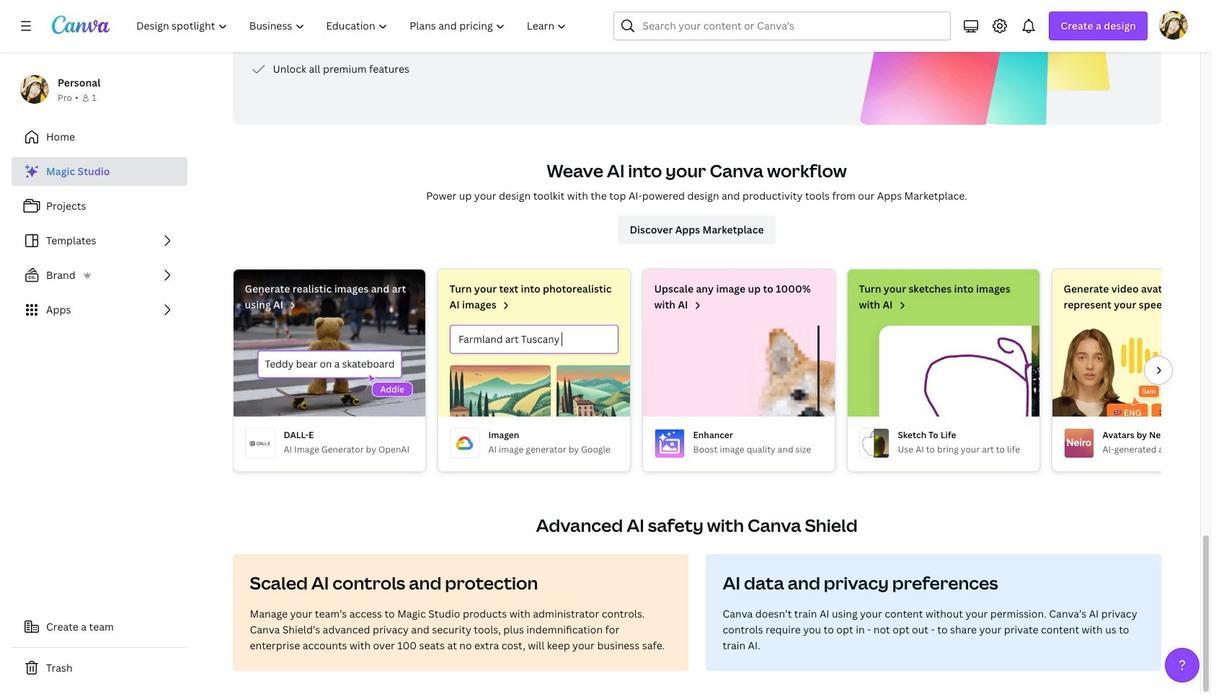 Task type: vqa. For each thing, say whether or not it's contained in the screenshot.
Top level navigation element
yes



Task type: locate. For each thing, give the bounding box(es) containing it.
list
[[12, 157, 187, 325]]

None search field
[[614, 12, 951, 40]]



Task type: describe. For each thing, give the bounding box(es) containing it.
Search search field
[[643, 12, 923, 40]]

stephanie aranda image
[[1160, 11, 1188, 40]]

top level navigation element
[[127, 12, 579, 40]]



